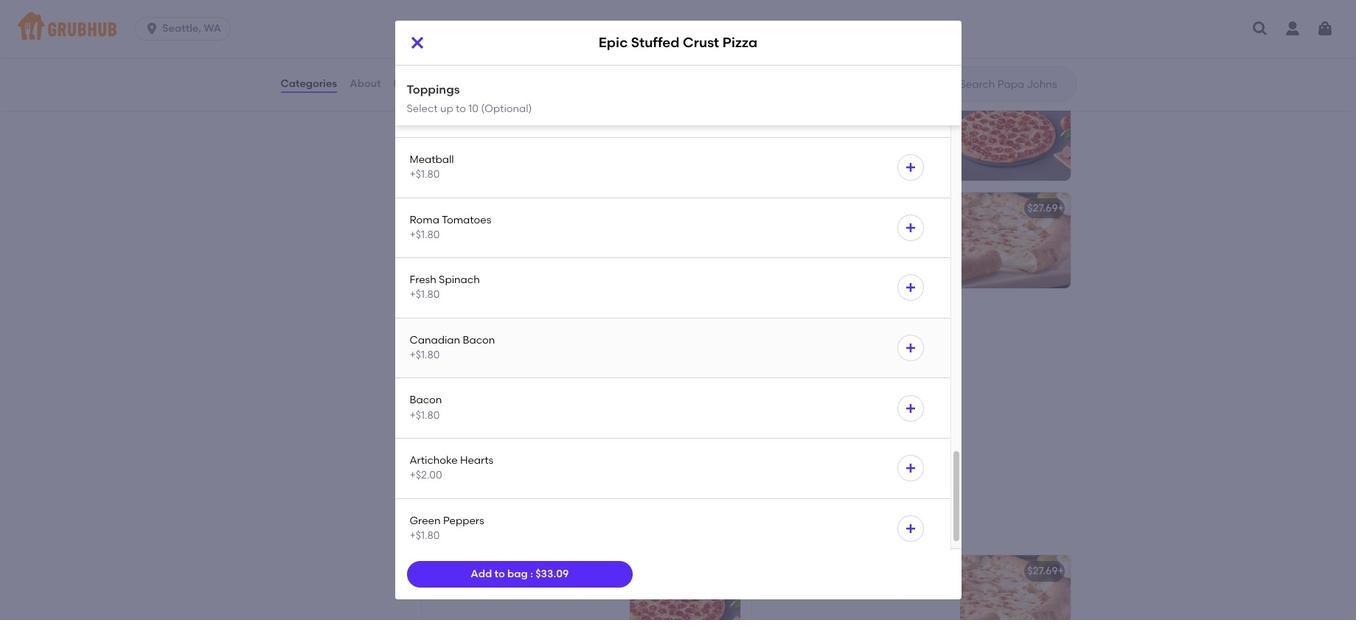 Task type: describe. For each thing, give the bounding box(es) containing it.
fresh spinach +$1.80
[[410, 274, 480, 301]]

1 + from the top
[[1058, 94, 1064, 107]]

black olives +$1.80
[[410, 33, 470, 61]]

0 horizontal spatial bacon
[[410, 394, 442, 407]]

2 shaq-a-roni pizza from the top
[[430, 565, 524, 578]]

artichoke
[[410, 454, 458, 467]]

1 a- from the top
[[461, 202, 472, 215]]

roma tomatoes +$1.80
[[410, 214, 491, 241]]

categories button
[[280, 58, 338, 111]]

roma
[[410, 214, 440, 226]]

hearts
[[460, 454, 494, 467]]

show less button
[[416, 294, 1076, 327]]

+$1.80 inside roma tomatoes +$1.80
[[410, 229, 440, 241]]

super hawaiian pizza button
[[422, 85, 740, 181]]

super hawaiian pizza
[[430, 94, 540, 107]]

0 vertical spatial crust
[[683, 34, 719, 51]]

about
[[350, 77, 381, 90]]

pizza inside the super hawaiian pizza button
[[514, 94, 540, 107]]

:
[[530, 568, 533, 580]]

featured
[[419, 521, 489, 539]]

to inside toppings select up to 10 (optional)
[[456, 102, 466, 115]]

stuffed inside button
[[453, 409, 490, 421]]

main navigation navigation
[[0, 0, 1356, 58]]

grubhub
[[503, 372, 548, 384]]

black
[[410, 33, 437, 46]]

1 roni from the top
[[472, 202, 495, 215]]

1 horizontal spatial stuffed
[[631, 34, 680, 51]]

seattle, wa
[[162, 22, 221, 35]]

categories
[[281, 77, 337, 90]]

+$2.00
[[410, 469, 442, 482]]

2 a- from the top
[[461, 565, 472, 578]]

bacon inside canadian bacon +$1.80
[[463, 334, 495, 346]]

$27.69 for epic stuffed crust pizza image to the bottom
[[1028, 565, 1058, 578]]

+$1.80 inside the mushrooms +$1.80
[[410, 108, 440, 121]]

super hawaiian pizza image
[[630, 85, 740, 181]]

crust inside button
[[493, 409, 520, 421]]

spinach
[[439, 274, 480, 286]]

bag
[[507, 568, 528, 580]]

toppings select up to 10 (optional)
[[407, 83, 532, 115]]

reviews
[[394, 77, 435, 90]]

1 shaq-a-roni pizza from the top
[[430, 202, 524, 215]]

$27.69 + for the top epic stuffed crust pizza image
[[1028, 202, 1064, 215]]

meatball +$1.80
[[410, 153, 454, 181]]

on
[[487, 372, 500, 384]]

seattle, wa button
[[135, 17, 237, 41]]

svg image for green peppers
[[905, 523, 916, 535]]

+$1.80 inside canadian bacon +$1.80
[[410, 349, 440, 361]]

ordered
[[445, 372, 485, 384]]

1 horizontal spatial epic stuffed crust pizza
[[599, 34, 758, 51]]

2 shaq- from the top
[[430, 565, 461, 578]]

add
[[471, 568, 492, 580]]

about button
[[349, 58, 382, 111]]

reviews button
[[393, 58, 435, 111]]

+$1.80 inside bacon +$1.80
[[410, 409, 440, 422]]

$27.69 for the top epic stuffed crust pizza image
[[1028, 202, 1058, 215]]

featured selection
[[419, 521, 565, 539]]

svg image for bacon
[[905, 402, 916, 414]]

selection
[[493, 521, 565, 539]]

meatball
[[410, 153, 454, 166]]

show
[[722, 304, 749, 316]]



Task type: locate. For each thing, give the bounding box(es) containing it.
sellers
[[456, 351, 508, 370]]

1 vertical spatial bacon
[[410, 394, 442, 407]]

+$1.80 down fresh
[[410, 289, 440, 301]]

4 +$1.80 from the top
[[410, 229, 440, 241]]

1 vertical spatial to
[[495, 568, 505, 580]]

mushrooms
[[410, 93, 468, 106]]

best
[[419, 351, 453, 370]]

green peppers +$1.80
[[410, 514, 484, 542]]

+$1.80 down green
[[410, 529, 440, 542]]

bacon
[[463, 334, 495, 346], [410, 394, 442, 407]]

bacon down most
[[410, 394, 442, 407]]

2 shaq-a-roni pizza button from the top
[[422, 556, 740, 620]]

1 vertical spatial stuffed
[[453, 409, 490, 421]]

green
[[410, 514, 441, 527]]

stuffed
[[631, 34, 680, 51], [453, 409, 490, 421]]

bacon up sellers on the left of the page
[[463, 334, 495, 346]]

+$1.80 inside 'fresh spinach +$1.80'
[[410, 289, 440, 301]]

shaq- left add
[[430, 565, 461, 578]]

+$1.80 down roma
[[410, 229, 440, 241]]

1 horizontal spatial epic
[[599, 34, 628, 51]]

0 vertical spatial +
[[1058, 94, 1064, 107]]

a- right roma
[[461, 202, 472, 215]]

10
[[469, 102, 479, 115]]

2 +$1.80 from the top
[[410, 108, 440, 121]]

to left 10
[[456, 102, 466, 115]]

a-
[[461, 202, 472, 215], [461, 565, 472, 578]]

0 vertical spatial shaq-a-roni pizza
[[430, 202, 524, 215]]

+$1.80 down canadian
[[410, 349, 440, 361]]

olives
[[440, 33, 470, 46]]

0 vertical spatial svg image
[[145, 21, 159, 36]]

wa
[[204, 22, 221, 35]]

crust
[[683, 34, 719, 51], [493, 409, 520, 421]]

7 +$1.80 from the top
[[410, 409, 440, 422]]

1 horizontal spatial to
[[495, 568, 505, 580]]

0 vertical spatial shaq-a-roni pizza image
[[960, 85, 1071, 181]]

epic left the meats pizza image
[[599, 34, 628, 51]]

0 vertical spatial shaq-a-roni pizza button
[[422, 193, 740, 288]]

+$1.80 inside green peppers +$1.80
[[410, 529, 440, 542]]

0 vertical spatial epic stuffed crust pizza image
[[960, 193, 1071, 288]]

$19.29
[[1028, 94, 1058, 107]]

6 +$1.80 from the top
[[410, 349, 440, 361]]

1 $27.69 + from the top
[[1028, 202, 1064, 215]]

1 vertical spatial epic
[[429, 409, 451, 421]]

1 vertical spatial shaq-a-roni pizza
[[430, 565, 524, 578]]

add to bag : $33.09
[[471, 568, 569, 580]]

svg image
[[145, 21, 159, 36], [905, 402, 916, 414], [905, 523, 916, 535]]

artichoke hearts +$2.00
[[410, 454, 494, 482]]

1 shaq- from the top
[[430, 202, 461, 215]]

seattle,
[[162, 22, 201, 35]]

2 $27.69 + from the top
[[1028, 565, 1064, 578]]

+$1.80 down mushrooms
[[410, 108, 440, 121]]

1 vertical spatial crust
[[493, 409, 520, 421]]

shaq-a-roni pizza down featured selection
[[430, 565, 524, 578]]

epic stuffed crust pizza
[[599, 34, 758, 51], [429, 409, 549, 421]]

2 vertical spatial svg image
[[905, 523, 916, 535]]

1 +$1.80 from the top
[[410, 48, 440, 61]]

+$1.80
[[410, 48, 440, 61], [410, 108, 440, 121], [410, 168, 440, 181], [410, 229, 440, 241], [410, 289, 440, 301], [410, 349, 440, 361], [410, 409, 440, 422], [410, 529, 440, 542]]

epic down most
[[429, 409, 451, 421]]

$33.09
[[536, 568, 569, 580]]

2 vertical spatial shaq-a-roni pizza image
[[630, 556, 740, 620]]

+ for epic stuffed crust pizza image to the bottom
[[1058, 565, 1064, 578]]

$27.69 + for epic stuffed crust pizza image to the bottom
[[1028, 565, 1064, 578]]

to
[[456, 102, 466, 115], [495, 568, 505, 580]]

1 shaq-a-roni pizza button from the top
[[422, 193, 740, 288]]

canadian
[[410, 334, 460, 346]]

1 vertical spatial epic stuffed crust pizza image
[[631, 396, 742, 492]]

0 vertical spatial to
[[456, 102, 466, 115]]

to left bag
[[495, 568, 505, 580]]

0 vertical spatial a-
[[461, 202, 472, 215]]

hawaiian
[[462, 94, 511, 107]]

1 vertical spatial roni
[[472, 565, 495, 578]]

up
[[440, 102, 453, 115]]

(optional)
[[481, 102, 532, 115]]

0 vertical spatial stuffed
[[631, 34, 680, 51]]

1 vertical spatial a-
[[461, 565, 472, 578]]

tomatoes
[[442, 214, 491, 226]]

shaq-a-roni pizza
[[430, 202, 524, 215], [430, 565, 524, 578]]

1 vertical spatial shaq-a-roni pizza image
[[630, 193, 740, 288]]

2 roni from the top
[[472, 565, 495, 578]]

peppers
[[443, 514, 484, 527]]

epic stuffed crust pizza image
[[960, 193, 1071, 288], [631, 396, 742, 492], [960, 556, 1071, 620]]

0 horizontal spatial epic
[[429, 409, 451, 421]]

1 vertical spatial shaq-
[[430, 565, 461, 578]]

+
[[1058, 94, 1064, 107], [1058, 202, 1064, 215], [1058, 565, 1064, 578]]

+$1.80 inside meatball +$1.80
[[410, 168, 440, 181]]

$27.69 +
[[1028, 202, 1064, 215], [1028, 565, 1064, 578]]

1 vertical spatial $27.69
[[1028, 565, 1058, 578]]

+ for the top epic stuffed crust pizza image
[[1058, 202, 1064, 215]]

shaq- down meatball +$1.80
[[430, 202, 461, 215]]

$19.29 +
[[1028, 94, 1064, 107]]

show less
[[722, 304, 770, 316]]

$27.69
[[1028, 202, 1058, 215], [1028, 565, 1058, 578]]

0 vertical spatial shaq-
[[430, 202, 461, 215]]

1 horizontal spatial crust
[[683, 34, 719, 51]]

svg image
[[1252, 20, 1269, 38], [1317, 20, 1334, 38], [408, 34, 426, 52], [905, 162, 916, 174], [905, 222, 916, 234], [905, 282, 916, 294], [905, 342, 916, 354], [905, 463, 916, 474]]

2 vertical spatial +
[[1058, 565, 1064, 578]]

roni left bag
[[472, 565, 495, 578]]

epic
[[599, 34, 628, 51], [429, 409, 451, 421]]

epic stuffed crust pizza button
[[420, 396, 742, 492]]

svg image inside seattle, wa button
[[145, 21, 159, 36]]

0 vertical spatial epic
[[599, 34, 628, 51]]

canadian bacon +$1.80
[[410, 334, 495, 361]]

5 +$1.80 from the top
[[410, 289, 440, 301]]

8 +$1.80 from the top
[[410, 529, 440, 542]]

0 vertical spatial bacon
[[463, 334, 495, 346]]

super
[[430, 94, 460, 107]]

shaq-a-roni pizza down meatball +$1.80
[[430, 202, 524, 215]]

pizza inside the epic stuffed crust pizza button
[[523, 409, 549, 421]]

1 vertical spatial $27.69 +
[[1028, 565, 1064, 578]]

2 $27.69 from the top
[[1028, 565, 1058, 578]]

3 + from the top
[[1058, 565, 1064, 578]]

1 $27.69 from the top
[[1028, 202, 1058, 215]]

0 horizontal spatial to
[[456, 102, 466, 115]]

0 vertical spatial $27.69 +
[[1028, 202, 1064, 215]]

1 vertical spatial svg image
[[905, 402, 916, 414]]

the meats pizza image
[[630, 0, 740, 73]]

2 vertical spatial epic stuffed crust pizza image
[[960, 556, 1071, 620]]

1 vertical spatial epic stuffed crust pizza
[[429, 409, 549, 421]]

0 vertical spatial $27.69
[[1028, 202, 1058, 215]]

less
[[751, 304, 770, 316]]

bacon +$1.80
[[410, 394, 442, 422]]

a- down featured on the left bottom of the page
[[461, 565, 472, 578]]

most
[[419, 372, 443, 384]]

pizza
[[723, 34, 758, 51], [514, 94, 540, 107], [497, 202, 524, 215], [523, 409, 549, 421], [497, 565, 524, 578]]

+$1.80 down meatball
[[410, 168, 440, 181]]

fresh
[[410, 274, 436, 286]]

1 vertical spatial shaq-a-roni pizza button
[[422, 556, 740, 620]]

the works pizza image
[[960, 0, 1071, 73]]

0 horizontal spatial stuffed
[[453, 409, 490, 421]]

3 +$1.80 from the top
[[410, 168, 440, 181]]

roni
[[472, 202, 495, 215], [472, 565, 495, 578]]

shaq-a-roni pizza button
[[422, 193, 740, 288], [422, 556, 740, 620]]

1 vertical spatial +
[[1058, 202, 1064, 215]]

epic inside button
[[429, 409, 451, 421]]

+$1.80 inside black olives +$1.80
[[410, 48, 440, 61]]

toppings
[[407, 83, 460, 97]]

1 horizontal spatial bacon
[[463, 334, 495, 346]]

roni right roma
[[472, 202, 495, 215]]

2 + from the top
[[1058, 202, 1064, 215]]

shaq-
[[430, 202, 461, 215], [430, 565, 461, 578]]

mushrooms +$1.80
[[410, 93, 468, 121]]

+$1.80 down black
[[410, 48, 440, 61]]

select
[[407, 102, 438, 115]]

shaq-a-roni pizza image
[[960, 85, 1071, 181], [630, 193, 740, 288], [630, 556, 740, 620]]

best sellers most ordered on grubhub
[[419, 351, 548, 384]]

Search Papa Johns search field
[[958, 77, 1071, 91]]

0 horizontal spatial crust
[[493, 409, 520, 421]]

0 horizontal spatial epic stuffed crust pizza
[[429, 409, 549, 421]]

0 vertical spatial epic stuffed crust pizza
[[599, 34, 758, 51]]

+$1.80 down most
[[410, 409, 440, 422]]

epic stuffed crust pizza inside button
[[429, 409, 549, 421]]

0 vertical spatial roni
[[472, 202, 495, 215]]



Task type: vqa. For each thing, say whether or not it's contained in the screenshot.
Los to the left
no



